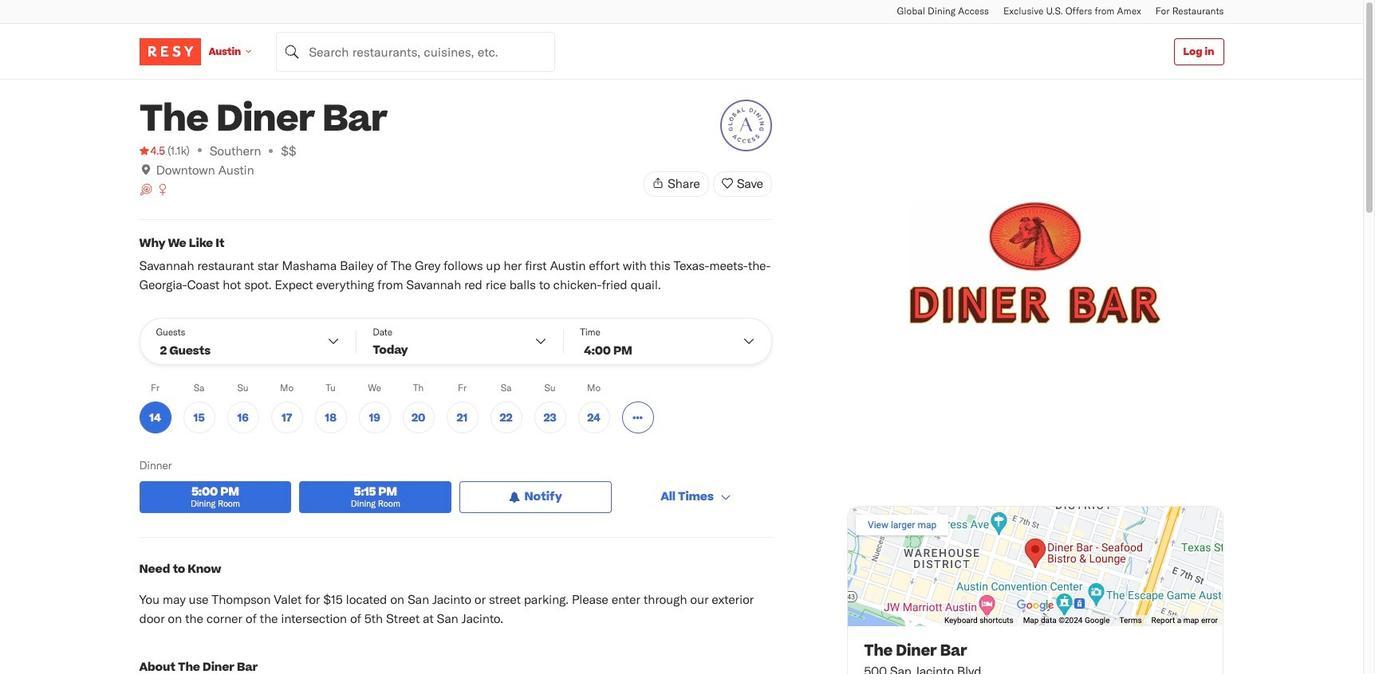 Task type: locate. For each thing, give the bounding box(es) containing it.
None field
[[276, 32, 555, 71]]

Search restaurants, cuisines, etc. text field
[[276, 32, 555, 71]]



Task type: describe. For each thing, give the bounding box(es) containing it.
4.5 out of 5 stars image
[[139, 143, 165, 159]]



Task type: vqa. For each thing, say whether or not it's contained in the screenshot.
Search restaurants, cuisines, etc. text field
yes



